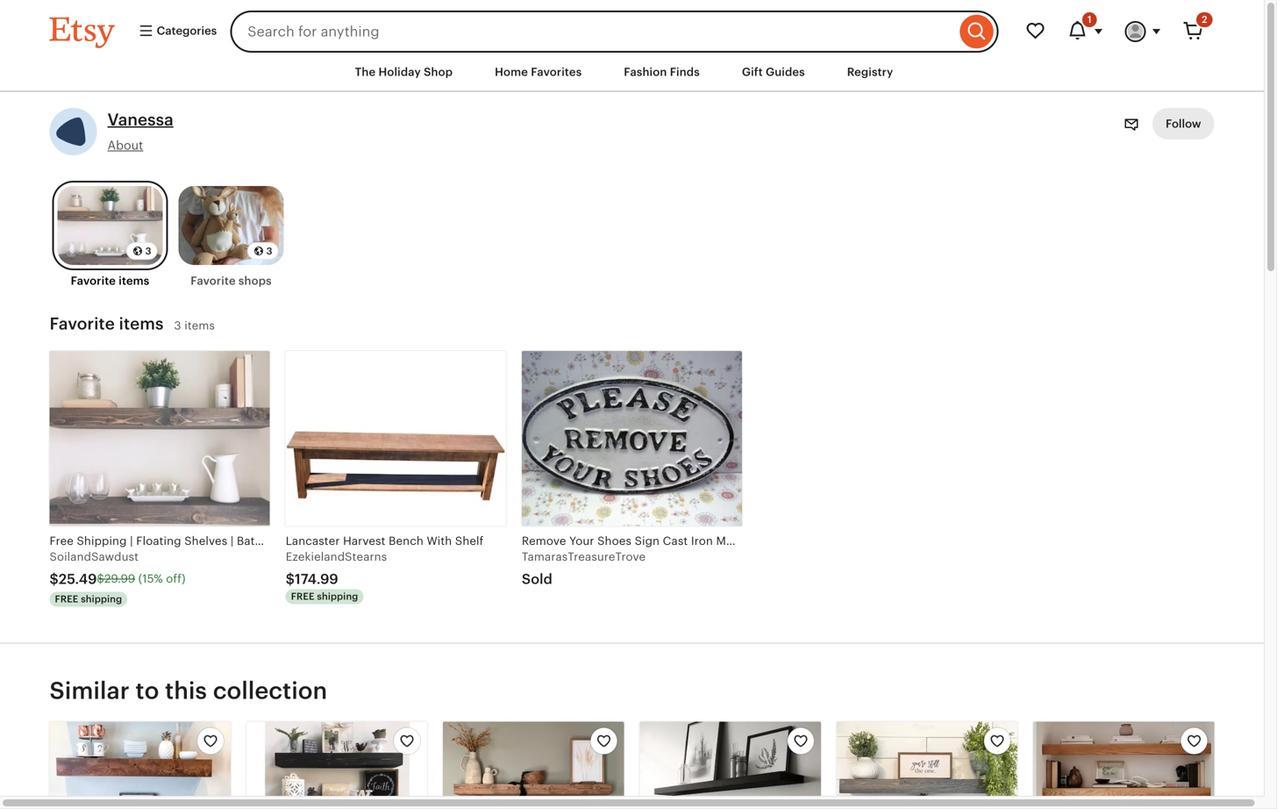 Task type: locate. For each thing, give the bounding box(es) containing it.
0 horizontal spatial shipping
[[81, 594, 122, 605]]

shipping
[[317, 591, 358, 602], [81, 594, 122, 605]]

shipping inside the soilandsawdust $ 25.49 $ 29.99 (15% off) free shipping
[[81, 594, 122, 605]]

fashion finds
[[624, 65, 700, 79]]

free
[[291, 591, 315, 602], [55, 594, 78, 605]]

1 horizontal spatial free
[[291, 591, 315, 602]]

tamarastreasuretrove
[[522, 550, 646, 564]]

$ inside "lancaster harvest bench with shelf ezekielandstearns $ 174.99 free shipping"
[[286, 571, 295, 587]]

1 button
[[1057, 11, 1115, 53]]

favorite shops
[[191, 274, 272, 288]]

black floating shelf, bathroom shelf, rustic shelf, kitchen shelf, book shelf, bedroom shelf, floating wood shelf, custom floating shelf image
[[640, 722, 821, 809]]

sold
[[522, 571, 553, 587]]

3 items
[[174, 319, 215, 332]]

lancaster
[[286, 534, 340, 548]]

free shipping! floating shelves, rustic floating shelf, floating shelf, farmhouse shelf, open shelving, kitchen shelf, bathroom shelf image
[[50, 722, 231, 809]]

free inside the soilandsawdust $ 25.49 $ 29.99 (15% off) free shipping
[[55, 594, 78, 605]]

tamarastreasuretrove sold
[[522, 550, 646, 587]]

29.99
[[104, 572, 135, 586]]

ready to ship floating shelves, floating shelf, wooden shelves, open shelving image
[[443, 722, 624, 809]]

remove your shoes sign cast iron metal plaque white entryway shabby chic please take off shoe request gift idea see description for details image
[[522, 351, 743, 526]]

about button
[[108, 137, 143, 154]]

natural wood floating shelf decorative wall shelves wooden floating shelving unit custom wall shelf sturdy wall shelves natural wall shelf image
[[1034, 722, 1215, 809]]

categories
[[154, 24, 217, 37]]

shipping down 29.99
[[81, 594, 122, 605]]

finds
[[670, 65, 700, 79]]

shop
[[424, 65, 453, 79]]

collection
[[213, 677, 328, 704]]

with
[[427, 534, 452, 548]]

3
[[145, 246, 151, 257], [266, 246, 273, 257], [174, 319, 181, 332]]

favorite items
[[71, 274, 150, 288], [50, 314, 164, 333]]

shelf
[[455, 534, 484, 548]]

items
[[119, 274, 150, 288], [119, 314, 164, 333], [185, 319, 215, 332]]

2 horizontal spatial 3
[[266, 246, 273, 257]]

lancaster harvest bench with shelf ezekielandstearns $ 174.99 free shipping
[[286, 534, 484, 602]]

shipping inside "lancaster harvest bench with shelf ezekielandstearns $ 174.99 free shipping"
[[317, 591, 358, 602]]

2 horizontal spatial $
[[286, 571, 295, 587]]

vanessa
[[108, 110, 174, 129]]

favorite
[[71, 274, 116, 288], [191, 274, 236, 288], [50, 314, 115, 333]]

menu bar
[[18, 53, 1247, 92]]

$
[[50, 571, 59, 587], [286, 571, 295, 587], [97, 572, 104, 586]]

lancaster harvest bench with shelf image
[[286, 351, 506, 526]]

0 horizontal spatial 3
[[145, 246, 151, 257]]

shipping down the 174.99
[[317, 591, 358, 602]]

vanessa button
[[108, 108, 174, 131]]

this
[[165, 677, 207, 704]]

1 horizontal spatial shipping
[[317, 591, 358, 602]]

gift guides link
[[729, 56, 819, 88]]

soilandsawdust $ 25.49 $ 29.99 (15% off) free shipping
[[50, 550, 186, 605]]

None search field
[[230, 11, 999, 53]]

free down the 174.99
[[291, 591, 315, 602]]

home favorites link
[[482, 56, 595, 88]]

0 horizontal spatial free
[[55, 594, 78, 605]]

ezekielandstearns
[[286, 550, 387, 564]]

free down 25.49
[[55, 594, 78, 605]]

floating shelves, floating shelf, black floating shelves, wide floating shelves, free shipping image
[[246, 722, 428, 809]]

free inside "lancaster harvest bench with shelf ezekielandstearns $ 174.99 free shipping"
[[291, 591, 315, 602]]

harvest
[[343, 534, 386, 548]]



Task type: vqa. For each thing, say whether or not it's contained in the screenshot.
the middle was
no



Task type: describe. For each thing, give the bounding box(es) containing it.
174.99
[[295, 571, 339, 587]]

home favorites
[[495, 65, 582, 79]]

home
[[495, 65, 528, 79]]

off)
[[166, 572, 186, 586]]

follow link
[[1153, 108, 1215, 140]]

free shipping | floating shelves | bathroom floating shelf | kitchen open shelving | wooden wall decor | farmhouse decor | floating shelf image
[[50, 351, 270, 526]]

fashion
[[624, 65, 667, 79]]

follow
[[1166, 117, 1202, 131]]

fashion finds link
[[611, 56, 713, 88]]

guides
[[766, 65, 806, 79]]

25.49
[[59, 571, 97, 587]]

categories banner
[[18, 0, 1247, 53]]

(15%
[[138, 572, 163, 586]]

2
[[1203, 14, 1208, 25]]

the
[[355, 65, 376, 79]]

0 horizontal spatial $
[[50, 571, 59, 587]]

3 for favorite items
[[145, 246, 151, 257]]

holiday
[[379, 65, 421, 79]]

1
[[1088, 14, 1092, 25]]

gift guides
[[742, 65, 806, 79]]

gift
[[742, 65, 763, 79]]

about
[[108, 138, 143, 152]]

registry
[[848, 65, 894, 79]]

similar to this collection
[[50, 677, 328, 704]]

1 vertical spatial favorite items
[[50, 314, 164, 333]]

registry link
[[834, 56, 907, 88]]

3 for favorite shops
[[266, 246, 273, 257]]

2 link
[[1173, 11, 1215, 53]]

categories button
[[125, 16, 225, 47]]

soilandsawdust
[[50, 550, 139, 564]]

Search for anything text field
[[230, 11, 956, 53]]

the holiday shop
[[355, 65, 453, 79]]

to
[[136, 677, 159, 704]]

floating shelves | free shipping | custom rustic wood shelf image
[[837, 722, 1018, 809]]

bench
[[389, 534, 424, 548]]

1 horizontal spatial $
[[97, 572, 104, 586]]

none search field inside categories 'banner'
[[230, 11, 999, 53]]

1 horizontal spatial 3
[[174, 319, 181, 332]]

favorites
[[531, 65, 582, 79]]

similar
[[50, 677, 130, 704]]

the holiday shop link
[[342, 56, 466, 88]]

menu bar containing the holiday shop
[[18, 53, 1247, 92]]

0 vertical spatial favorite items
[[71, 274, 150, 288]]

shops
[[239, 274, 272, 288]]



